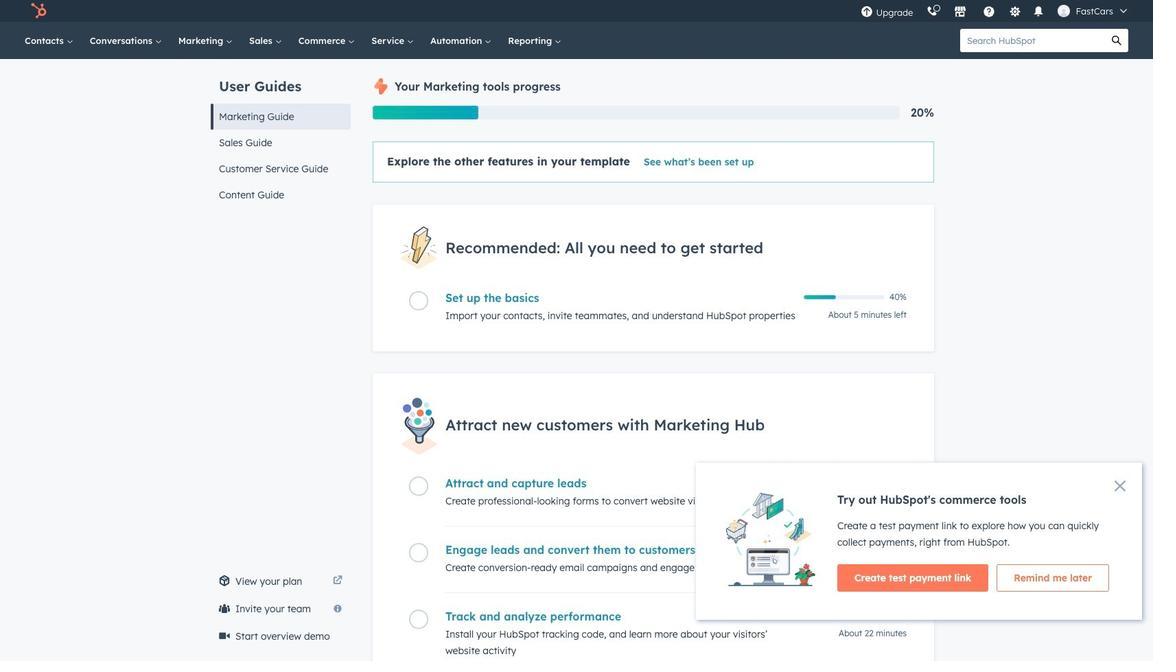 Task type: describe. For each thing, give the bounding box(es) containing it.
user guides element
[[211, 59, 351, 208]]

[object object] complete progress bar
[[804, 295, 836, 299]]

christina overa image
[[1058, 5, 1070, 17]]



Task type: vqa. For each thing, say whether or not it's contained in the screenshot.
On
no



Task type: locate. For each thing, give the bounding box(es) containing it.
marketplaces image
[[954, 6, 967, 19]]

link opens in a new window image
[[333, 573, 343, 590]]

link opens in a new window image
[[333, 576, 343, 586]]

close image
[[1115, 480, 1126, 491]]

menu
[[854, 0, 1137, 22]]

Search HubSpot search field
[[960, 29, 1105, 52]]

progress bar
[[373, 106, 478, 119]]



